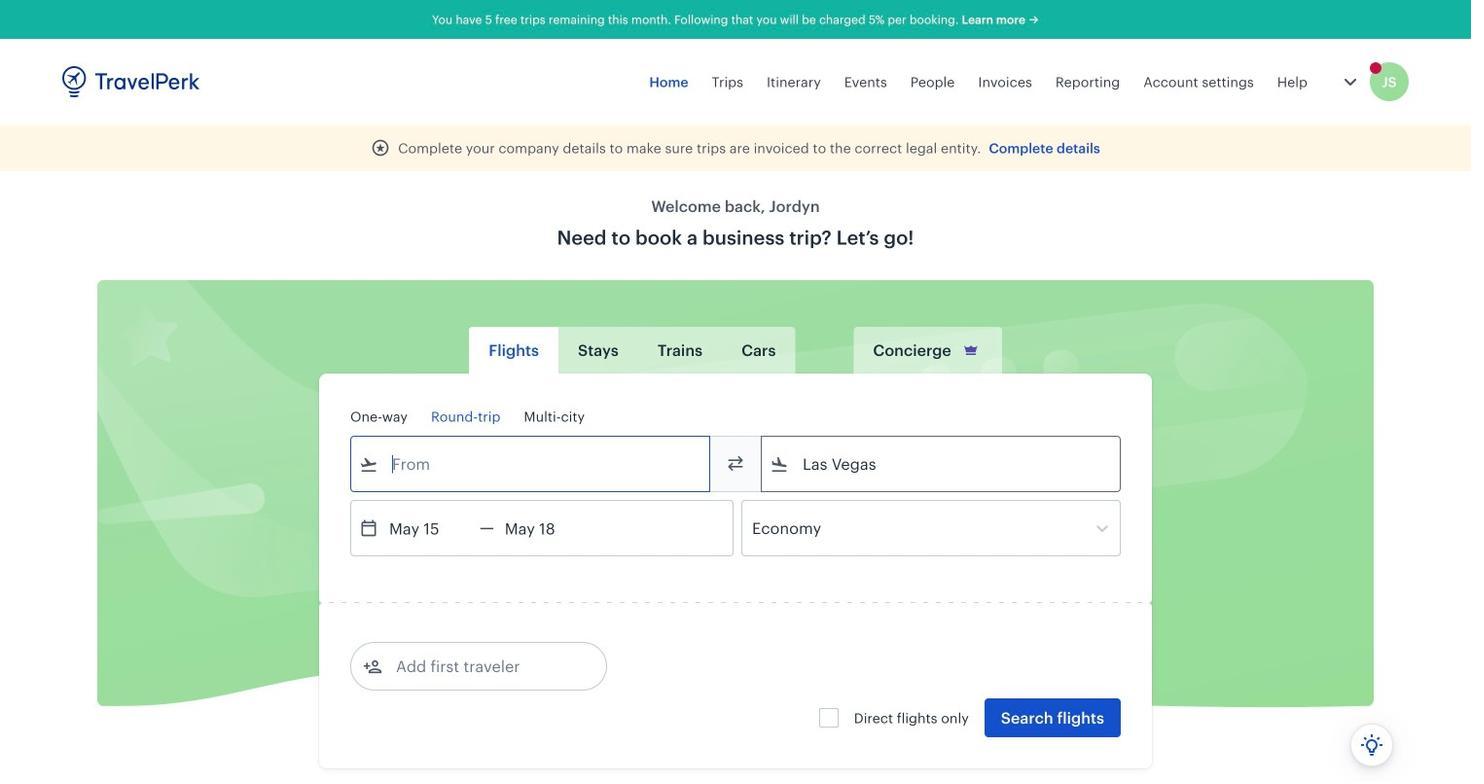 Task type: vqa. For each thing, say whether or not it's contained in the screenshot.
United Airlines Icon
no



Task type: locate. For each thing, give the bounding box(es) containing it.
From search field
[[379, 449, 684, 480]]

Add first traveler search field
[[382, 651, 585, 682]]

Depart text field
[[379, 501, 480, 556]]

Return text field
[[494, 501, 595, 556]]



Task type: describe. For each thing, give the bounding box(es) containing it.
To search field
[[789, 449, 1095, 480]]



